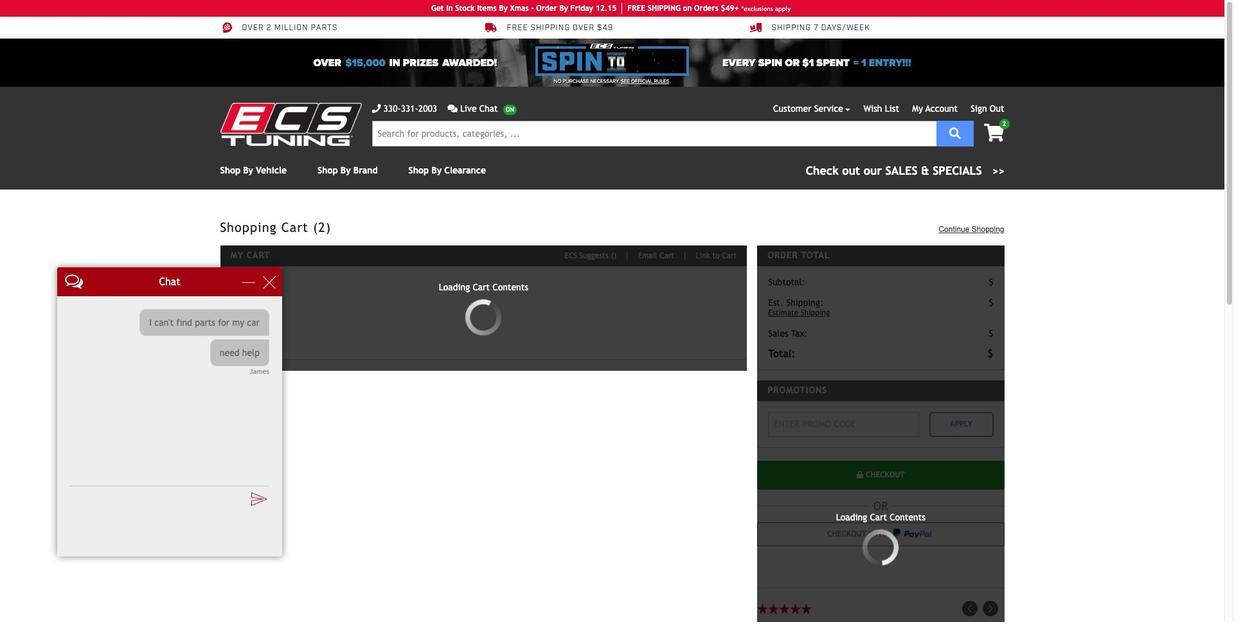 Task type: locate. For each thing, give the bounding box(es) containing it.
shopping right continue
[[972, 225, 1005, 234]]

sales tax:
[[769, 328, 808, 339]]

shop left vehicle
[[220, 165, 241, 176]]

checkout up checkout with button
[[864, 471, 905, 480]]

my account
[[913, 104, 958, 114]]

0 horizontal spatial )
[[326, 220, 331, 235]]

orders
[[695, 4, 719, 13]]

Search text field
[[372, 121, 937, 147]]

2 shop from the left
[[318, 165, 338, 176]]

shopping up my cart
[[220, 220, 277, 235]]

2 left million on the top left of page
[[267, 23, 272, 33]]

shop
[[220, 165, 241, 176], [318, 165, 338, 176], [409, 165, 429, 176]]

link to cart
[[696, 251, 737, 260]]

0 horizontal spatial sales
[[769, 328, 789, 339]]

wish list
[[864, 104, 900, 114]]

shipping:
[[787, 298, 824, 308]]

free
[[507, 23, 528, 33]]

0 vertical spatial (
[[313, 220, 319, 235]]

shop for shop by vehicle
[[220, 165, 241, 176]]

order up subtotal:
[[768, 250, 798, 260]]

ecs tuning 'spin to win' contest logo image
[[536, 44, 689, 76]]

shop by brand
[[318, 165, 378, 176]]

1 horizontal spatial loading
[[836, 512, 868, 523]]

1 vertical spatial loading cart contents
[[836, 512, 926, 523]]

my cart
[[231, 250, 270, 260]]

order right -
[[536, 4, 557, 13]]

1 vertical spatial my
[[231, 250, 244, 260]]

shipping inside the "est. shipping: estimate shipping"
[[801, 309, 830, 318]]

shop for shop by clearance
[[409, 165, 429, 176]]

1 horizontal spatial over
[[313, 56, 342, 69]]

0 vertical spatial or
[[785, 56, 800, 69]]

1 vertical spatial sales
[[769, 328, 789, 339]]

by
[[499, 4, 508, 13], [560, 4, 568, 13], [243, 165, 253, 176], [341, 165, 351, 176], [432, 165, 442, 176]]

free shipping over $49
[[507, 23, 614, 33]]

0 horizontal spatial my
[[231, 250, 244, 260]]

my
[[913, 104, 923, 114], [231, 250, 244, 260]]

order
[[536, 4, 557, 13], [768, 250, 798, 260]]

0 horizontal spatial contents
[[493, 282, 529, 293]]

12.15
[[596, 4, 617, 13]]

2 down out
[[1003, 120, 1007, 127]]

2 horizontal spatial 2
[[1003, 120, 1007, 127]]

every spin or $1 spent = 1 entry!!!
[[723, 56, 912, 69]]

3 shop from the left
[[409, 165, 429, 176]]

live
[[460, 104, 477, 114]]

shipping down the shipping:
[[801, 309, 830, 318]]

0 vertical spatial order
[[536, 4, 557, 13]]

1 vertical spatial over
[[313, 56, 342, 69]]

by left vehicle
[[243, 165, 253, 176]]

by for shop by brand
[[341, 165, 351, 176]]

my down shopping cart ( 2 ) on the left top of the page
[[231, 250, 244, 260]]

7
[[814, 23, 819, 33]]

0 vertical spatial loading
[[439, 282, 470, 293]]

0 vertical spatial my
[[913, 104, 923, 114]]

$
[[989, 277, 994, 287], [989, 298, 994, 308], [989, 328, 994, 339], [988, 348, 994, 360]]

1 horizontal spatial )
[[614, 251, 617, 260]]

list
[[885, 104, 900, 114]]

comments image
[[448, 104, 458, 113]]

) right 'suggests'
[[614, 251, 617, 260]]

1 vertical spatial loading
[[836, 512, 868, 523]]

*exclusions
[[742, 5, 773, 12]]

over
[[242, 23, 264, 33], [313, 56, 342, 69]]

shopping
[[220, 220, 277, 235], [972, 225, 1005, 234]]

over left million on the top left of page
[[242, 23, 264, 33]]

contents
[[493, 282, 529, 293], [890, 512, 926, 523]]

shop for shop by brand
[[318, 165, 338, 176]]

or up checkout with button
[[874, 499, 888, 513]]

1 horizontal spatial order
[[768, 250, 798, 260]]

0 vertical spatial over
[[242, 23, 264, 33]]

loading
[[439, 282, 470, 293], [836, 512, 868, 523]]

previous slide image
[[962, 601, 978, 616]]

sales & specials link
[[806, 162, 1005, 179]]

my for my cart
[[231, 250, 244, 260]]

330-
[[384, 104, 401, 114]]

checkout
[[864, 471, 905, 480], [828, 530, 867, 539]]

2
[[267, 23, 272, 33], [1003, 120, 1007, 127], [319, 220, 326, 235]]

every
[[723, 56, 756, 69]]

get
[[431, 4, 444, 13]]

1 vertical spatial or
[[874, 499, 888, 513]]

1 vertical spatial order
[[768, 250, 798, 260]]

0 vertical spatial checkout
[[864, 471, 905, 480]]

by left xmas
[[499, 4, 508, 13]]

1 vertical spatial contents
[[890, 512, 926, 523]]

sales left &
[[886, 164, 918, 177]]

1 horizontal spatial my
[[913, 104, 923, 114]]

2 down the shop by brand link
[[319, 220, 326, 235]]

continue shopping link
[[939, 224, 1005, 235]]

by left brand
[[341, 165, 351, 176]]

my left account
[[913, 104, 923, 114]]

0 vertical spatial contents
[[493, 282, 529, 293]]

shopping cart ( 2 )
[[220, 220, 331, 235]]

0 vertical spatial shipping
[[772, 23, 812, 33]]

shipping 7 days/week link
[[750, 22, 871, 33]]

1 vertical spatial (
[[611, 251, 614, 260]]

prizes
[[403, 56, 439, 69]]

0 horizontal spatial loading cart contents
[[439, 282, 529, 293]]

1 horizontal spatial shop
[[318, 165, 338, 176]]

$1
[[803, 56, 814, 69]]

continue
[[939, 225, 970, 234]]

promotions
[[768, 385, 828, 395]]

sales up total:
[[769, 328, 789, 339]]

0 horizontal spatial (
[[313, 220, 319, 235]]

email cart
[[639, 251, 675, 260]]

1 horizontal spatial (
[[611, 251, 614, 260]]

sales
[[886, 164, 918, 177], [769, 328, 789, 339]]

shop left brand
[[318, 165, 338, 176]]

1 vertical spatial 2
[[1003, 120, 1007, 127]]

0 vertical spatial sales
[[886, 164, 918, 177]]

shipping 7 days/week
[[772, 23, 871, 33]]

on
[[683, 4, 692, 13]]

xmas
[[510, 4, 529, 13]]

) down the shop by brand link
[[326, 220, 331, 235]]

shop left the clearance
[[409, 165, 429, 176]]

or left $1
[[785, 56, 800, 69]]

shipping inside shipping 7 days/week link
[[772, 23, 812, 33]]

0 horizontal spatial shopping
[[220, 220, 277, 235]]

free ship ping on orders $49+ *exclusions apply
[[628, 4, 791, 13]]

my for my account
[[913, 104, 923, 114]]

see
[[621, 78, 630, 84]]

no purchase necessary. see official rules .
[[554, 78, 671, 84]]

or
[[785, 56, 800, 69], [874, 499, 888, 513]]

shipping down apply
[[772, 23, 812, 33]]

sign out link
[[971, 104, 1005, 114]]

friday
[[571, 4, 594, 13]]

official
[[631, 78, 653, 84]]

shop by brand link
[[318, 165, 378, 176]]

in
[[446, 4, 453, 13]]

sales inside 'link'
[[886, 164, 918, 177]]

shipping
[[772, 23, 812, 33], [801, 309, 830, 318]]

1
[[862, 56, 867, 69]]

1 horizontal spatial sales
[[886, 164, 918, 177]]

in
[[390, 56, 400, 69]]

1 shop from the left
[[220, 165, 241, 176]]

1 vertical spatial checkout
[[828, 530, 867, 539]]

0 horizontal spatial shop
[[220, 165, 241, 176]]

live chat link
[[448, 102, 517, 116]]

$49
[[597, 23, 614, 33]]

total:
[[769, 348, 796, 360]]

customer
[[774, 104, 812, 114]]

ship
[[648, 4, 664, 13]]

subtotal:
[[769, 277, 806, 287]]

( for 2
[[313, 220, 319, 235]]

1 vertical spatial shipping
[[801, 309, 830, 318]]

clearance
[[445, 165, 486, 176]]

search image
[[950, 127, 961, 139]]

shop by clearance link
[[409, 165, 486, 176]]

2 horizontal spatial shop
[[409, 165, 429, 176]]

over down the parts
[[313, 56, 342, 69]]

0 horizontal spatial order
[[536, 4, 557, 13]]

0 horizontal spatial over
[[242, 23, 264, 33]]

brand
[[354, 165, 378, 176]]

by left the clearance
[[432, 165, 442, 176]]

ecs
[[565, 251, 577, 260]]

checkout left with
[[828, 530, 867, 539]]

apply
[[775, 5, 791, 12]]

0 vertical spatial 2
[[267, 23, 272, 33]]

tax:
[[791, 328, 808, 339]]

checkout for checkout
[[864, 471, 905, 480]]

2 vertical spatial 2
[[319, 220, 326, 235]]



Task type: vqa. For each thing, say whether or not it's contained in the screenshot.
WITH AUTOMOTIVE ELECTRICAL CONTENT GROWING YEARLY, IT HAS NEVER BEEN MORE IMPORTANT TO KEEP YOUR CHARGING AND ELECTRICAL SYSTEM IN TOP WORKING CONDITION. ECS TUNING STOCKS A HUGE AND CONSTANTLY GROWING INVENTORY OF ELECTRICAL SENSORS, ELECTRIC MOTORS, AND ELECTRONIC ACTUATORS FROM ORIGINAL EQUIPMENT AND NAME-BRAND AFTERMARKET SUPPLIERS. in the bottom of the page
no



Task type: describe. For each thing, give the bounding box(es) containing it.
estimate shipping link
[[769, 308, 938, 318]]

phone image
[[372, 104, 381, 113]]

over for over $15,000 in prizes
[[313, 56, 342, 69]]

est. shipping: estimate shipping
[[769, 298, 830, 318]]

*exclusions apply link
[[742, 4, 791, 13]]

shopping cart image
[[985, 124, 1005, 142]]

Enter Promo Code text field
[[769, 412, 919, 437]]

to
[[713, 251, 720, 260]]

ecs tuning image
[[220, 103, 362, 146]]

suggests
[[580, 251, 609, 260]]

by left friday
[[560, 4, 568, 13]]

purchase
[[563, 78, 589, 84]]

$49+
[[721, 4, 739, 13]]

checkout button
[[758, 461, 1005, 490]]

shipping
[[531, 23, 570, 33]]

my account link
[[913, 104, 958, 114]]

days/week
[[821, 23, 871, 33]]

wish
[[864, 104, 883, 114]]

email
[[639, 251, 658, 260]]

link to cart link
[[686, 251, 737, 260]]

0 vertical spatial )
[[326, 220, 331, 235]]

email cart link
[[628, 251, 686, 260]]

next slide image
[[983, 601, 998, 616]]

shop by clearance
[[409, 165, 486, 176]]

entry!!!
[[869, 56, 912, 69]]

total
[[801, 250, 830, 260]]

no
[[554, 78, 562, 84]]

sales & specials
[[886, 164, 982, 177]]

330-331-2003
[[384, 104, 437, 114]]

over 2 million parts link
[[220, 22, 338, 33]]

spin
[[759, 56, 783, 69]]

out
[[990, 104, 1005, 114]]

.
[[670, 78, 671, 84]]

1 horizontal spatial contents
[[890, 512, 926, 523]]

checkout with
[[828, 530, 890, 539]]

sales for sales & specials
[[886, 164, 918, 177]]

free shipping over $49 link
[[485, 22, 614, 33]]

over $15,000 in prizes
[[313, 56, 439, 69]]

specials
[[933, 164, 982, 177]]

stock
[[455, 4, 475, 13]]

0 horizontal spatial loading
[[439, 282, 470, 293]]

sales for sales tax:
[[769, 328, 789, 339]]

1 horizontal spatial shopping
[[972, 225, 1005, 234]]

over
[[573, 23, 595, 33]]

0 horizontal spatial or
[[785, 56, 800, 69]]

over for over 2 million parts
[[242, 23, 264, 33]]

lock image
[[857, 471, 864, 479]]

apply button
[[930, 412, 994, 437]]

&
[[922, 164, 930, 177]]

free
[[628, 4, 646, 13]]

rules
[[654, 78, 670, 84]]

customer service button
[[774, 102, 851, 116]]

-
[[531, 4, 534, 13]]

=
[[854, 56, 859, 69]]

2003
[[419, 104, 437, 114]]

link
[[696, 251, 710, 260]]

( for )
[[611, 251, 614, 260]]

by for shop by vehicle
[[243, 165, 253, 176]]

over 2 million parts
[[242, 23, 338, 33]]

shop by vehicle
[[220, 165, 287, 176]]

2 link
[[974, 119, 1010, 143]]

service
[[815, 104, 844, 114]]

ping
[[664, 4, 681, 13]]

continue shopping
[[939, 225, 1005, 234]]

wish list link
[[864, 104, 900, 114]]

customer service
[[774, 104, 844, 114]]

checkout for checkout with
[[828, 530, 867, 539]]

1 horizontal spatial loading cart contents
[[836, 512, 926, 523]]

shop by vehicle link
[[220, 165, 287, 176]]

1 vertical spatial )
[[614, 251, 617, 260]]

necessary.
[[591, 78, 620, 84]]

live chat
[[460, 104, 498, 114]]

checkout with button
[[758, 522, 1005, 546]]

sign
[[971, 104, 987, 114]]

get in stock items by xmas - order by friday 12.15
[[431, 4, 617, 13]]

account
[[926, 104, 958, 114]]

1 horizontal spatial 2
[[319, 220, 326, 235]]

1 horizontal spatial or
[[874, 499, 888, 513]]

0 horizontal spatial 2
[[267, 23, 272, 33]]

0 vertical spatial loading cart contents
[[439, 282, 529, 293]]

by for shop by clearance
[[432, 165, 442, 176]]

million
[[274, 23, 308, 33]]

spent
[[817, 56, 850, 69]]

331-
[[401, 104, 419, 114]]

$15,000
[[345, 56, 386, 69]]

items
[[477, 4, 497, 13]]

parts
[[311, 23, 338, 33]]

vehicle
[[256, 165, 287, 176]]

sign out
[[971, 104, 1005, 114]]

chat
[[480, 104, 498, 114]]

estimate
[[769, 309, 799, 318]]



